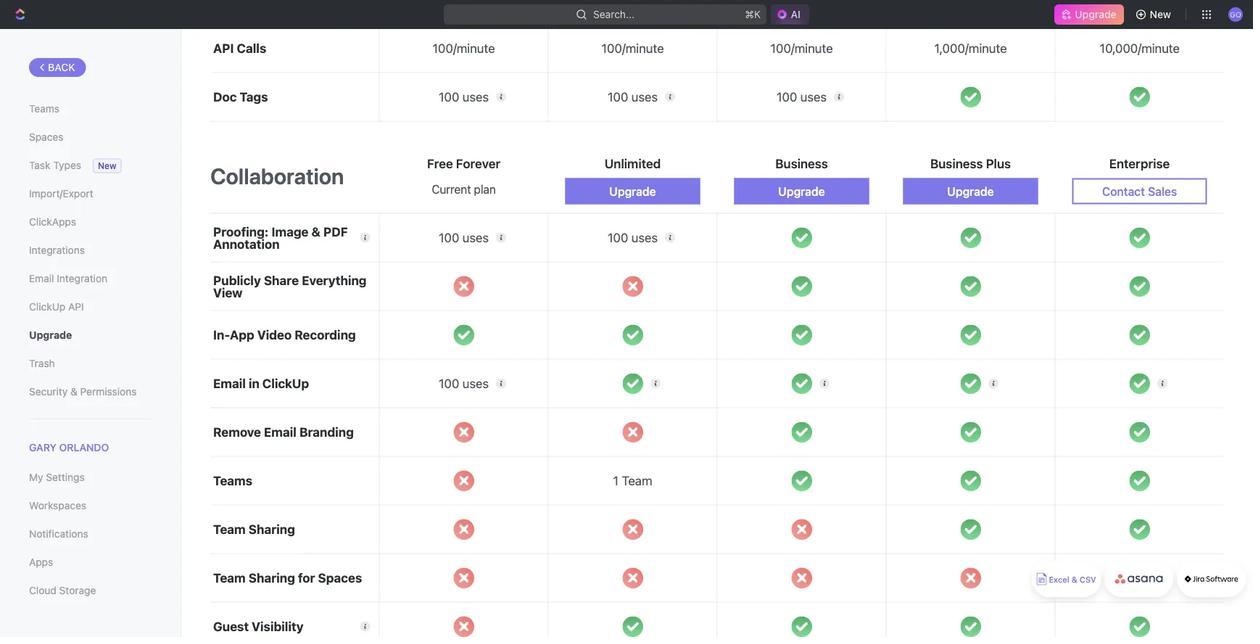 Task type: vqa. For each thing, say whether or not it's contained in the screenshot.
row containing 1
no



Task type: locate. For each thing, give the bounding box(es) containing it.
1 vertical spatial email
[[213, 376, 246, 391]]

email integration
[[29, 272, 107, 284]]

upgrade button
[[566, 178, 701, 204], [735, 178, 870, 204], [904, 178, 1039, 204]]

1 horizontal spatial 100/minute
[[602, 41, 664, 56]]

1 vertical spatial api
[[68, 301, 84, 313]]

1 horizontal spatial spaces
[[318, 571, 362, 585]]

teams down back link
[[29, 103, 59, 115]]

clickup down email integration
[[29, 301, 66, 313]]

proofing:
[[213, 224, 269, 239]]

new up 10,000/minute
[[1151, 8, 1172, 20]]

1,000/minute
[[935, 41, 1008, 56]]

email right remove
[[264, 425, 297, 439]]

100
[[439, 90, 460, 104], [608, 90, 629, 104], [777, 90, 798, 104], [439, 230, 460, 245], [608, 230, 629, 245], [439, 376, 460, 391]]

0 vertical spatial sharing
[[249, 522, 295, 537]]

everything
[[302, 273, 367, 287]]

publicly
[[213, 273, 261, 287]]

upgrade link
[[1055, 4, 1124, 25], [29, 323, 152, 348]]

import/export link
[[29, 181, 152, 206]]

check image
[[1130, 87, 1151, 107], [792, 227, 813, 248], [961, 227, 982, 248], [792, 276, 813, 297], [1130, 276, 1151, 297], [454, 325, 474, 345], [792, 325, 813, 345], [792, 373, 813, 394], [961, 373, 982, 394], [792, 470, 813, 491], [961, 470, 982, 491], [1130, 568, 1151, 588], [792, 616, 813, 637], [961, 616, 982, 637], [1130, 616, 1151, 637]]

1 horizontal spatial new
[[1151, 8, 1172, 20]]

2 vertical spatial team
[[213, 571, 246, 585]]

0 horizontal spatial business
[[776, 156, 829, 171]]

upgrade
[[1076, 8, 1117, 20], [610, 184, 657, 198], [779, 184, 826, 198], [948, 184, 995, 198], [29, 329, 72, 341]]

0 horizontal spatial spaces
[[29, 131, 63, 143]]

0 vertical spatial teams
[[29, 103, 59, 115]]

email for email in clickup
[[213, 376, 246, 391]]

2 100/minute from the left
[[602, 41, 664, 56]]

integrations
[[29, 244, 85, 256]]

0 vertical spatial email
[[29, 272, 54, 284]]

upgrade link up 10,000/minute
[[1055, 4, 1124, 25]]

spaces up task
[[29, 131, 63, 143]]

0 horizontal spatial email
[[29, 272, 54, 284]]

1 upgrade button from the left
[[566, 178, 701, 204]]

current plan
[[432, 182, 496, 196]]

& right security
[[70, 386, 77, 398]]

& left csv
[[1072, 575, 1078, 585]]

2 horizontal spatial &
[[1072, 575, 1078, 585]]

video
[[257, 328, 292, 342]]

check image
[[961, 87, 982, 107], [1130, 227, 1151, 248], [961, 276, 982, 297], [623, 325, 643, 345], [961, 325, 982, 345], [1130, 325, 1151, 345], [623, 373, 643, 394], [1130, 373, 1151, 394], [792, 422, 813, 443], [961, 422, 982, 443], [1130, 422, 1151, 443], [1130, 470, 1151, 491], [961, 519, 982, 540], [1130, 519, 1151, 540], [623, 616, 643, 637]]

in-
[[213, 328, 230, 342]]

my
[[29, 471, 43, 483]]

1 horizontal spatial teams
[[213, 473, 253, 488]]

close image
[[454, 276, 474, 297], [623, 276, 643, 297], [454, 422, 474, 443], [623, 422, 643, 443], [454, 470, 474, 491], [454, 519, 474, 540], [623, 519, 643, 540], [454, 568, 474, 588], [623, 568, 643, 588], [792, 568, 813, 588], [961, 568, 982, 588], [454, 616, 474, 637]]

doc tags
[[213, 90, 268, 104]]

1 horizontal spatial email
[[213, 376, 246, 391]]

&
[[312, 224, 321, 239], [70, 386, 77, 398], [1072, 575, 1078, 585]]

integration
[[57, 272, 107, 284]]

trash
[[29, 357, 55, 369]]

clickapps
[[29, 216, 76, 228]]

workspaces
[[29, 500, 86, 512]]

ai button
[[771, 4, 810, 25]]

back
[[48, 61, 75, 73]]

& for excel & csv
[[1072, 575, 1078, 585]]

100 uses
[[439, 90, 489, 104], [608, 90, 658, 104], [777, 90, 827, 104], [439, 230, 489, 245], [608, 230, 658, 245], [439, 376, 489, 391]]

plus
[[987, 156, 1012, 171]]

sharing up team sharing for spaces
[[249, 522, 295, 537]]

0 vertical spatial new
[[1151, 8, 1172, 20]]

email left in
[[213, 376, 246, 391]]

1 vertical spatial team
[[213, 522, 246, 537]]

1 vertical spatial new
[[98, 161, 117, 171]]

2 business from the left
[[931, 156, 984, 171]]

1 horizontal spatial upgrade link
[[1055, 4, 1124, 25]]

upgrade link up 'trash' link
[[29, 323, 152, 348]]

spaces inside spaces "link"
[[29, 131, 63, 143]]

contact
[[1103, 184, 1146, 198]]

1 horizontal spatial &
[[312, 224, 321, 239]]

0 horizontal spatial new
[[98, 161, 117, 171]]

0 horizontal spatial 100/minute
[[433, 41, 495, 56]]

guest
[[213, 619, 249, 634]]

my settings link
[[29, 465, 152, 490]]

1 horizontal spatial upgrade button
[[735, 178, 870, 204]]

pdf
[[324, 224, 348, 239]]

email for email integration
[[29, 272, 54, 284]]

remove
[[213, 425, 261, 439]]

1 horizontal spatial clickup
[[263, 376, 309, 391]]

100/minute
[[433, 41, 495, 56], [602, 41, 664, 56], [771, 41, 833, 56]]

business for business plus
[[931, 156, 984, 171]]

0 horizontal spatial &
[[70, 386, 77, 398]]

sales
[[1149, 184, 1178, 198]]

business plus
[[931, 156, 1012, 171]]

0 vertical spatial &
[[312, 224, 321, 239]]

email up "clickup api"
[[29, 272, 54, 284]]

2 horizontal spatial upgrade button
[[904, 178, 1039, 204]]

new
[[1151, 8, 1172, 20], [98, 161, 117, 171]]

new up import/export link
[[98, 161, 117, 171]]

& left the pdf
[[312, 224, 321, 239]]

doc
[[213, 90, 237, 104]]

apps
[[29, 556, 53, 568]]

email
[[29, 272, 54, 284], [213, 376, 246, 391], [264, 425, 297, 439]]

2 vertical spatial &
[[1072, 575, 1078, 585]]

csv
[[1080, 575, 1097, 585]]

team for team sharing for spaces
[[213, 571, 246, 585]]

in-app video recording
[[213, 328, 356, 342]]

0 vertical spatial upgrade link
[[1055, 4, 1124, 25]]

2 upgrade button from the left
[[735, 178, 870, 204]]

sharing left for
[[249, 571, 295, 585]]

3 upgrade button from the left
[[904, 178, 1039, 204]]

teams
[[29, 103, 59, 115], [213, 473, 253, 488]]

ai
[[791, 8, 801, 20]]

1 business from the left
[[776, 156, 829, 171]]

excel & csv
[[1050, 575, 1097, 585]]

spaces right for
[[318, 571, 362, 585]]

for
[[298, 571, 315, 585]]

business
[[776, 156, 829, 171], [931, 156, 984, 171]]

cloud
[[29, 585, 56, 597]]

clickup
[[29, 301, 66, 313], [263, 376, 309, 391]]

0 vertical spatial spaces
[[29, 131, 63, 143]]

upgrade button for unlimited
[[566, 178, 701, 204]]

api left calls
[[213, 41, 234, 55]]

1 vertical spatial upgrade link
[[29, 323, 152, 348]]

0 horizontal spatial clickup
[[29, 301, 66, 313]]

1 sharing from the top
[[249, 522, 295, 537]]

2 horizontal spatial 100/minute
[[771, 41, 833, 56]]

sharing
[[249, 522, 295, 537], [249, 571, 295, 585]]

teams down remove
[[213, 473, 253, 488]]

1 vertical spatial &
[[70, 386, 77, 398]]

enterprise
[[1110, 156, 1171, 171]]

search...
[[594, 8, 635, 20]]

cloud storage
[[29, 585, 96, 597]]

0 vertical spatial api
[[213, 41, 234, 55]]

sharing for team sharing for spaces
[[249, 571, 295, 585]]

sharing for team sharing
[[249, 522, 295, 537]]

teams inside teams link
[[29, 103, 59, 115]]

publicly share everything view
[[213, 273, 367, 300]]

2 sharing from the top
[[249, 571, 295, 585]]

view
[[213, 285, 243, 300]]

0 vertical spatial clickup
[[29, 301, 66, 313]]

spaces
[[29, 131, 63, 143], [318, 571, 362, 585]]

go
[[1231, 10, 1242, 18]]

2 vertical spatial email
[[264, 425, 297, 439]]

api down integration
[[68, 301, 84, 313]]

api
[[213, 41, 234, 55], [68, 301, 84, 313]]

business for business
[[776, 156, 829, 171]]

0 horizontal spatial upgrade button
[[566, 178, 701, 204]]

team sharing
[[213, 522, 295, 537]]

api calls
[[213, 41, 267, 55]]

0 horizontal spatial teams
[[29, 103, 59, 115]]

1 vertical spatial spaces
[[318, 571, 362, 585]]

clickup right in
[[263, 376, 309, 391]]

1 vertical spatial sharing
[[249, 571, 295, 585]]

guest visibility
[[213, 619, 304, 634]]

1 horizontal spatial business
[[931, 156, 984, 171]]



Task type: describe. For each thing, give the bounding box(es) containing it.
0 horizontal spatial api
[[68, 301, 84, 313]]

free forever
[[427, 156, 501, 171]]

branding
[[300, 425, 354, 439]]

1 vertical spatial clickup
[[263, 376, 309, 391]]

excel & csv link
[[1033, 561, 1102, 597]]

integrations link
[[29, 238, 152, 263]]

collaboration
[[210, 163, 344, 189]]

tags
[[240, 90, 268, 104]]

current
[[432, 182, 471, 196]]

1 vertical spatial teams
[[213, 473, 253, 488]]

excel
[[1050, 575, 1070, 585]]

new button
[[1130, 3, 1181, 26]]

2 horizontal spatial email
[[264, 425, 297, 439]]

⌘k
[[746, 8, 761, 20]]

proofing: image & pdf annotation
[[213, 224, 348, 251]]

forever
[[456, 156, 501, 171]]

workspaces link
[[29, 494, 152, 518]]

1 team
[[614, 474, 653, 488]]

annotation
[[213, 237, 280, 251]]

3 100/minute from the left
[[771, 41, 833, 56]]

clickapps link
[[29, 210, 152, 234]]

app
[[230, 328, 254, 342]]

email integration link
[[29, 266, 152, 291]]

go button
[[1225, 3, 1248, 26]]

remove email branding
[[213, 425, 354, 439]]

cloud storage link
[[29, 578, 152, 603]]

settings
[[46, 471, 85, 483]]

gary
[[29, 442, 57, 454]]

plan
[[474, 182, 496, 196]]

orlando
[[59, 442, 109, 454]]

gary orlando
[[29, 442, 109, 454]]

upgrade button for business plus
[[904, 178, 1039, 204]]

security & permissions
[[29, 386, 137, 398]]

calls
[[237, 41, 267, 55]]

free
[[427, 156, 453, 171]]

1 100/minute from the left
[[433, 41, 495, 56]]

teams link
[[29, 97, 152, 121]]

permissions
[[80, 386, 137, 398]]

task
[[29, 159, 50, 171]]

storage
[[59, 585, 96, 597]]

share
[[264, 273, 299, 287]]

0 horizontal spatial upgrade link
[[29, 323, 152, 348]]

import/export
[[29, 188, 93, 200]]

1
[[614, 474, 619, 488]]

close image
[[792, 519, 813, 540]]

& for security & permissions
[[70, 386, 77, 398]]

trash link
[[29, 351, 152, 376]]

email in clickup
[[213, 376, 309, 391]]

clickup api
[[29, 301, 84, 313]]

upgrade for business plus
[[948, 184, 995, 198]]

clickup api link
[[29, 295, 152, 319]]

notifications link
[[29, 522, 152, 547]]

in
[[249, 376, 260, 391]]

security & permissions link
[[29, 380, 152, 404]]

visibility
[[252, 619, 304, 634]]

spaces link
[[29, 125, 152, 149]]

new inside button
[[1151, 8, 1172, 20]]

upgrade for unlimited
[[610, 184, 657, 198]]

notifications
[[29, 528, 88, 540]]

contact sales button
[[1073, 178, 1208, 204]]

recording
[[295, 328, 356, 342]]

apps link
[[29, 550, 152, 575]]

task types
[[29, 159, 81, 171]]

10,000/minute
[[1101, 41, 1181, 56]]

1 horizontal spatial api
[[213, 41, 234, 55]]

& inside proofing: image & pdf annotation
[[312, 224, 321, 239]]

back link
[[29, 58, 86, 77]]

types
[[53, 159, 81, 171]]

team sharing for spaces
[[213, 571, 362, 585]]

team for team sharing
[[213, 522, 246, 537]]

upgrade button for business
[[735, 178, 870, 204]]

image
[[272, 224, 309, 239]]

unlimited
[[605, 156, 661, 171]]

contact sales
[[1103, 184, 1178, 198]]

security
[[29, 386, 68, 398]]

upgrade for business
[[779, 184, 826, 198]]

my settings
[[29, 471, 85, 483]]

0 vertical spatial team
[[622, 474, 653, 488]]



